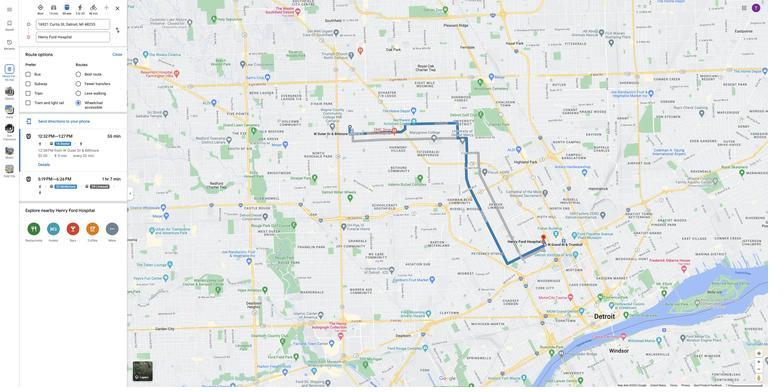 Task type: describe. For each thing, give the bounding box(es) containing it.
best for best route
[[85, 72, 92, 76]]

prefer
[[25, 62, 36, 67]]

google maps element
[[0, 0, 768, 387]]

send for send product feedback
[[694, 384, 700, 387]]

Destination Henry Ford Hospital field
[[38, 34, 108, 40]]

9 min
[[58, 154, 67, 158]]

bus image
[[49, 185, 53, 189]]

4
[[9, 127, 11, 131]]

map
[[618, 384, 623, 387]]

12:32 pm — 1:27 pm
[[38, 134, 73, 139]]

to
[[66, 119, 70, 124]]

 inside list
[[7, 66, 12, 72]]

henry inside the "directions" main content
[[56, 208, 68, 214]]

san
[[7, 134, 12, 138]]

0 vertical spatial walk image
[[79, 142, 83, 146]]

miami button
[[0, 144, 19, 161]]

train
[[34, 91, 43, 96]]

biltmore
[[85, 148, 99, 153]]

dr
[[77, 148, 81, 153]]

1 mi button
[[726, 384, 762, 387]]

1 horizontal spatial , then image
[[73, 142, 77, 146]]

less
[[85, 91, 92, 96]]

Starting point 16921 Curtis St, Detroit, MI 48235 field
[[38, 21, 108, 28]]

fewer transfers
[[85, 82, 110, 86]]

send directions to your phone button
[[36, 116, 93, 127]]

Best radio
[[35, 2, 46, 16]]

bus image for 16
[[49, 142, 53, 146]]

— for 5:19 pm
[[53, 177, 56, 182]]

every
[[73, 154, 82, 158]]

less walking
[[85, 91, 106, 96]]

2 list item from the top
[[19, 32, 127, 42]]

prefer bus
[[25, 62, 41, 76]]

2 places element for doral
[[6, 108, 11, 113]]

bars
[[70, 239, 76, 243]]

menu image
[[6, 6, 13, 13]]

hr for 1
[[105, 177, 109, 182]]

linwood
[[96, 185, 108, 189]]

route options
[[25, 52, 53, 57]]

transfers
[[96, 82, 110, 86]]

min inside option
[[67, 12, 71, 15]]

55 inside the "directions" main content
[[107, 134, 112, 139]]

&
[[82, 148, 84, 153]]

send product feedback button
[[694, 384, 722, 387]]

48 min
[[89, 12, 98, 15]]

best for best
[[38, 12, 43, 15]]

tram
[[34, 101, 43, 105]]

zoom out image
[[757, 367, 761, 371]]

more
[[109, 239, 116, 243]]

$2.00
[[38, 154, 47, 158]]

1 mi
[[726, 384, 731, 387]]

options
[[38, 52, 53, 57]]

hotels button
[[44, 219, 63, 246]]

states
[[659, 384, 666, 387]]

4 places element
[[6, 126, 11, 131]]

reverse starting point and destination image
[[114, 27, 121, 33]]

send product feedback
[[694, 384, 722, 387]]

light
[[51, 101, 58, 105]]

1 list item from the top
[[19, 19, 127, 36]]

5:19 pm — 6:26 pm
[[38, 177, 71, 182]]

feedback
[[710, 384, 722, 387]]

privacy button
[[681, 384, 690, 387]]

1 for 1 hr 7 min
[[102, 177, 104, 182]]

doral
[[6, 116, 13, 119]]

best route
[[85, 72, 102, 76]]

16
[[56, 142, 60, 146]]

saved
[[5, 28, 14, 31]]

miami
[[5, 156, 14, 160]]

32 mcnichols
[[56, 185, 76, 189]]

hospital inside the "directions" main content
[[79, 208, 95, 214]]

12:38 pm from w outer dr & biltmore $2.00
[[38, 148, 99, 158]]

transit image for 5:19 pm
[[25, 176, 32, 183]]

 for 12:32 pm
[[25, 133, 32, 140]]

footer inside google maps element
[[618, 384, 726, 387]]

29
[[92, 185, 95, 189]]

cycling image
[[90, 4, 97, 11]]

hr for 3
[[78, 12, 81, 15]]

data
[[623, 384, 629, 387]]

outer
[[67, 148, 76, 153]]

recents button
[[0, 37, 19, 52]]

0 vertical spatial , then image
[[44, 142, 48, 146]]

terms
[[670, 384, 677, 387]]

3 hr 20
[[76, 12, 85, 15]]

detroit
[[5, 97, 14, 101]]

details button
[[35, 160, 52, 170]]

ford inside the "directions" main content
[[69, 208, 78, 214]]

google
[[638, 384, 646, 387]]

15
[[49, 12, 53, 15]]

20 inside option
[[81, 12, 85, 15]]

explore nearby henry ford hospital
[[25, 208, 95, 214]]

city
[[10, 175, 15, 178]]

walk image
[[38, 142, 42, 146]]

details
[[38, 162, 50, 167]]

none field starting point 16921 curtis st, detroit, mi 48235
[[38, 19, 108, 30]]

1 horizontal spatial , then image
[[79, 185, 83, 189]]

1 vertical spatial walk image
[[38, 185, 42, 189]]

fewer
[[85, 82, 95, 86]]

walking
[[93, 91, 106, 96]]

©2023
[[629, 384, 637, 387]]

united states button
[[650, 384, 666, 387]]

7
[[110, 177, 112, 182]]

terms button
[[670, 384, 677, 387]]

nearby
[[41, 208, 55, 214]]

1 for 1 mi
[[726, 384, 727, 387]]

hospital inside henry ford hospital
[[4, 78, 15, 82]]

transit image for 12:32 pm
[[25, 133, 32, 140]]

subway
[[34, 82, 47, 86]]

1 hr 7 min
[[102, 177, 121, 182]]

5:19 pm
[[38, 177, 53, 182]]

explore
[[25, 208, 40, 214]]



Task type: vqa. For each thing, say whether or not it's contained in the screenshot.
the right , then image
yes



Task type: locate. For each thing, give the bounding box(es) containing it.
tram and light rail
[[34, 101, 64, 105]]

20
[[81, 12, 85, 15], [83, 154, 87, 158]]

henry
[[2, 75, 10, 78], [56, 208, 68, 214]]

saved button
[[0, 18, 19, 33]]

0 horizontal spatial 1
[[102, 177, 104, 182]]

bus image left 29
[[85, 185, 89, 189]]

0 vertical spatial hospital
[[4, 78, 15, 82]]

1 vertical spatial —
[[53, 177, 56, 182]]

1:27 pm
[[58, 134, 73, 139]]

2 2 places element from the top
[[6, 108, 11, 113]]

1 2 places element from the top
[[6, 89, 11, 94]]

none field for second list item from the bottom of the google maps element
[[38, 19, 108, 30]]

None radio
[[101, 2, 112, 13]]

walk image
[[79, 142, 83, 146], [38, 185, 42, 189], [38, 191, 42, 195]]

1 horizontal spatial hr
[[105, 177, 109, 182]]


[[7, 66, 12, 72], [25, 133, 32, 140], [25, 176, 32, 183]]

driving image
[[51, 4, 57, 11]]

map data ©2023 google
[[618, 384, 646, 387]]

1 inside the "directions" main content
[[102, 177, 104, 182]]

1 none field from the top
[[38, 19, 108, 30]]

55 min radio
[[61, 2, 72, 16]]

collapse side panel image
[[127, 191, 133, 197]]

wheelchair accessible
[[85, 101, 103, 109]]

2 2 from the top
[[9, 108, 11, 112]]

1 vertical spatial henry
[[56, 208, 68, 214]]

1 vertical spatial 55 min
[[5, 78, 14, 82]]

48 min radio
[[88, 2, 99, 16]]

0 vertical spatial henry
[[2, 75, 10, 78]]

phone
[[79, 119, 90, 124]]

1 horizontal spatial ford
[[69, 208, 78, 214]]

2 places element up doral
[[6, 108, 11, 113]]

1 vertical spatial best
[[85, 72, 92, 76]]

0 horizontal spatial walking image
[[54, 154, 57, 158]]

 up henry ford hospital
[[7, 66, 12, 72]]

0 vertical spatial 
[[7, 66, 12, 72]]

transit image left 12:32 pm
[[25, 133, 32, 140]]

henry right 'nearby'
[[56, 208, 68, 214]]

55 min inside the "directions" main content
[[107, 134, 121, 139]]

0 vertical spatial —
[[55, 134, 58, 139]]

2 up detroit
[[9, 90, 11, 94]]

2 places element for detroit
[[6, 89, 11, 94]]

1 vertical spatial 
[[25, 133, 32, 140]]

— up 16
[[55, 134, 58, 139]]

0 vertical spatial ford
[[11, 75, 17, 78]]

— up bus icon
[[53, 177, 56, 182]]

google account: tyler black  
(blacklashes1000@gmail.com) image
[[752, 4, 760, 12]]

2 horizontal spatial , then image
[[112, 185, 116, 189]]

route
[[93, 72, 102, 76]]

0 horizontal spatial ford
[[11, 75, 17, 78]]

0 vertical spatial 2 places element
[[6, 89, 11, 94]]

0 horizontal spatial hr
[[78, 12, 81, 15]]

0 horizontal spatial , then image
[[44, 185, 48, 189]]

daly city button
[[0, 163, 19, 179]]

 right city
[[25, 176, 32, 183]]

55
[[62, 12, 66, 15], [5, 78, 8, 82], [107, 134, 112, 139]]

, then image
[[73, 142, 77, 146], [44, 185, 48, 189], [112, 185, 116, 189]]

best left route
[[85, 72, 92, 76]]

layers
[[140, 376, 148, 379]]

55 inside option
[[62, 12, 66, 15]]

route
[[25, 52, 37, 57]]

bus
[[34, 72, 41, 76]]

1 horizontal spatial hospital
[[79, 208, 95, 214]]

55 min inside option
[[62, 12, 71, 15]]

3
[[76, 12, 77, 15]]

29 linwood
[[92, 185, 108, 189]]

0 vertical spatial 55 min
[[62, 12, 71, 15]]

best travel modes image
[[37, 4, 44, 11]]

0 vertical spatial walking image
[[77, 4, 83, 11]]

15 min
[[49, 12, 58, 15]]

coffee button
[[83, 219, 102, 246]]

none field down 3
[[38, 19, 108, 30]]

20 down &
[[83, 154, 87, 158]]

55 min inside  list
[[5, 78, 14, 82]]

0 vertical spatial 20
[[81, 12, 85, 15]]

6:26 pm
[[56, 177, 71, 182]]

1 vertical spatial hospital
[[79, 208, 95, 214]]

your
[[70, 119, 78, 124]]

1 vertical spatial send
[[694, 384, 700, 387]]

show your location image
[[757, 351, 761, 356]]

show street view coverage image
[[755, 374, 763, 382]]

directions
[[48, 119, 65, 124]]

send left 'product'
[[694, 384, 700, 387]]

2 places element up detroit
[[6, 89, 11, 94]]

2 for doral
[[9, 108, 11, 112]]

restaurants button
[[24, 219, 44, 246]]

0 horizontal spatial , then image
[[44, 142, 48, 146]]

footer
[[618, 384, 726, 387]]

send directions to your phone
[[38, 119, 90, 124]]

close directions image
[[114, 5, 121, 12]]

1 left the mi at right bottom
[[726, 384, 727, 387]]

 for 5:19 pm
[[25, 176, 32, 183]]

best inside the "directions" main content
[[85, 72, 92, 76]]

1 vertical spatial transit image
[[25, 176, 32, 183]]

transit image
[[64, 4, 70, 11]]

send for send directions to your phone
[[38, 119, 47, 124]]

0 vertical spatial bus image
[[49, 142, 53, 146]]

1 horizontal spatial 55
[[62, 12, 66, 15]]

1 vertical spatial bus image
[[85, 185, 89, 189]]

55 inside  list
[[5, 78, 8, 82]]

1 vertical spatial 1
[[726, 384, 727, 387]]

dexter
[[60, 142, 70, 146]]

1 horizontal spatial walking image
[[77, 4, 83, 11]]

1 transit image from the top
[[25, 133, 32, 140]]

rail
[[59, 101, 64, 105]]

2 vertical spatial 
[[25, 176, 32, 183]]

0 vertical spatial send
[[38, 119, 47, 124]]

none field down starting point 16921 curtis st, detroit, mi 48235 'field'
[[38, 32, 108, 42]]

0 vertical spatial 55
[[62, 12, 66, 15]]

0 horizontal spatial hospital
[[4, 78, 15, 82]]

daly
[[4, 175, 9, 178]]

1 vertical spatial , then image
[[79, 185, 83, 189]]

0 vertical spatial 1
[[102, 177, 104, 182]]

henry inside henry ford hospital
[[2, 75, 10, 78]]

walking image
[[77, 4, 83, 11], [54, 154, 57, 158]]

2 up doral
[[9, 108, 11, 112]]

 left 12:32 pm
[[25, 133, 32, 140]]

, then image
[[44, 142, 48, 146], [79, 185, 83, 189]]

0 vertical spatial hr
[[78, 12, 81, 15]]

0 vertical spatial none field
[[38, 19, 108, 30]]

1 horizontal spatial henry
[[56, 208, 68, 214]]

1 vertical spatial 55
[[5, 78, 8, 82]]

list item
[[19, 19, 127, 36], [19, 32, 127, 42]]

None field
[[38, 19, 108, 30], [38, 32, 108, 42]]

hr right 3
[[78, 12, 81, 15]]

francisco
[[3, 138, 16, 141]]

 list
[[0, 0, 19, 387]]

bus image for 29
[[85, 185, 89, 189]]

1 vertical spatial 2 places element
[[6, 108, 11, 113]]

ford left prefer bus
[[11, 75, 17, 78]]

walking image up 3 hr 20
[[77, 4, 83, 11]]

send inside button
[[38, 119, 47, 124]]

routes
[[76, 62, 88, 67]]

list
[[19, 19, 127, 42]]

list item down starting point 16921 curtis st, detroit, mi 48235 'field'
[[19, 32, 127, 42]]

bars button
[[63, 219, 83, 246]]

2 horizontal spatial 55 min
[[107, 134, 121, 139]]

hr inside option
[[78, 12, 81, 15]]

2 vertical spatial 55
[[107, 134, 112, 139]]

48
[[89, 12, 92, 15]]

hotels
[[49, 239, 58, 243]]

transit image right city
[[25, 176, 32, 183]]

0 horizontal spatial best
[[38, 12, 43, 15]]

, then image right walk image at the top
[[44, 142, 48, 146]]

1 2 from the top
[[9, 90, 11, 94]]

min inside  list
[[9, 78, 14, 82]]

2
[[9, 90, 11, 94], [9, 108, 11, 112]]

walking image inside 3 hr 20 option
[[77, 4, 83, 11]]

ford up bars "button"
[[69, 208, 78, 214]]

0 vertical spatial transit image
[[25, 133, 32, 140]]

, then image left 29
[[79, 185, 83, 189]]

walking image left 9
[[54, 154, 57, 158]]

product
[[701, 384, 710, 387]]

bus image left 16
[[49, 142, 53, 146]]

and
[[44, 101, 50, 105]]

footer containing map data ©2023 google
[[618, 384, 726, 387]]

2 horizontal spatial 55
[[107, 134, 112, 139]]

every 20 min
[[73, 154, 94, 158]]

hr left 7
[[105, 177, 109, 182]]

best inside option
[[38, 12, 43, 15]]

hr
[[78, 12, 81, 15], [105, 177, 109, 182]]

united states
[[650, 384, 666, 387]]

2 vertical spatial walk image
[[38, 191, 42, 195]]

min
[[53, 12, 58, 15], [67, 12, 71, 15], [93, 12, 98, 15], [9, 78, 14, 82], [113, 134, 121, 139], [61, 154, 67, 158], [88, 154, 94, 158], [113, 177, 121, 182]]

2 transit image from the top
[[25, 176, 32, 183]]

hospital up detroit
[[4, 78, 15, 82]]

0 horizontal spatial 55 min
[[5, 78, 14, 82]]

15 min radio
[[48, 2, 59, 16]]

2 none field from the top
[[38, 32, 108, 42]]

none field for first list item from the bottom
[[38, 32, 108, 42]]

20 inside the "directions" main content
[[83, 154, 87, 158]]

1 horizontal spatial 55 min
[[62, 12, 71, 15]]

accessible
[[85, 105, 102, 109]]

bus image
[[49, 142, 53, 146], [85, 185, 89, 189]]

zoom in image
[[757, 360, 761, 364]]

ford
[[11, 75, 17, 78], [69, 208, 78, 214]]

wheelchair
[[85, 101, 103, 105]]

ford inside henry ford hospital
[[11, 75, 17, 78]]

, then image left bus icon
[[44, 185, 48, 189]]

0 vertical spatial best
[[38, 12, 43, 15]]

mcnichols
[[60, 185, 76, 189]]

2 for detroit
[[9, 90, 11, 94]]

send inside 'button'
[[694, 384, 700, 387]]

from
[[54, 148, 62, 153]]

restaurants
[[25, 239, 42, 243]]

hr inside the "directions" main content
[[105, 177, 109, 182]]

coffee
[[88, 239, 97, 243]]

12:32 pm
[[38, 134, 55, 139]]

12:38 pm
[[38, 148, 53, 153]]

best down best travel modes image
[[38, 12, 43, 15]]

0 horizontal spatial send
[[38, 119, 47, 124]]

1 horizontal spatial send
[[694, 384, 700, 387]]

w
[[63, 148, 66, 153]]

0 horizontal spatial bus image
[[49, 142, 53, 146]]

recents
[[4, 47, 15, 51]]

32
[[56, 185, 60, 189]]

transit image
[[25, 133, 32, 140], [25, 176, 32, 183]]

united
[[650, 384, 658, 387]]

1 horizontal spatial 1
[[726, 384, 727, 387]]

0 horizontal spatial 55
[[5, 78, 8, 82]]

— for 12:32 pm
[[55, 134, 58, 139]]

2 vertical spatial 55 min
[[107, 134, 121, 139]]

3 hr 20 radio
[[75, 2, 86, 16]]

none field inside list item
[[38, 19, 108, 30]]

send left the "directions"
[[38, 119, 47, 124]]

mi
[[728, 384, 731, 387]]

henry up detroit
[[2, 75, 10, 78]]

san francisco
[[3, 134, 16, 141]]

directions main content
[[19, 0, 127, 387]]

flights image
[[103, 4, 110, 11]]

20 right 3
[[81, 12, 85, 15]]

, then image down 1 hr 7 min
[[112, 185, 116, 189]]

1 vertical spatial walking image
[[54, 154, 57, 158]]

1 up linwood
[[102, 177, 104, 182]]

1 vertical spatial none field
[[38, 32, 108, 42]]

1 vertical spatial ford
[[69, 208, 78, 214]]

hospital up coffee button
[[79, 208, 95, 214]]

close button
[[110, 50, 125, 59]]

none field destination henry ford hospital
[[38, 32, 108, 42]]

55 min
[[62, 12, 71, 15], [5, 78, 14, 82], [107, 134, 121, 139]]

1 vertical spatial 20
[[83, 154, 87, 158]]

1 horizontal spatial bus image
[[85, 185, 89, 189]]

list inside google maps element
[[19, 19, 127, 42]]

0 horizontal spatial henry
[[2, 75, 10, 78]]

daly city
[[4, 175, 15, 178]]

1 horizontal spatial best
[[85, 72, 92, 76]]

henry ford hospital
[[2, 75, 17, 82]]

2 places element
[[6, 89, 11, 94], [6, 108, 11, 113]]

, then image up outer
[[73, 142, 77, 146]]

1 vertical spatial hr
[[105, 177, 109, 182]]

1 vertical spatial 2
[[9, 108, 11, 112]]

best
[[38, 12, 43, 15], [85, 72, 92, 76]]

0 vertical spatial 2
[[9, 90, 11, 94]]

list item down 3
[[19, 19, 127, 36]]



